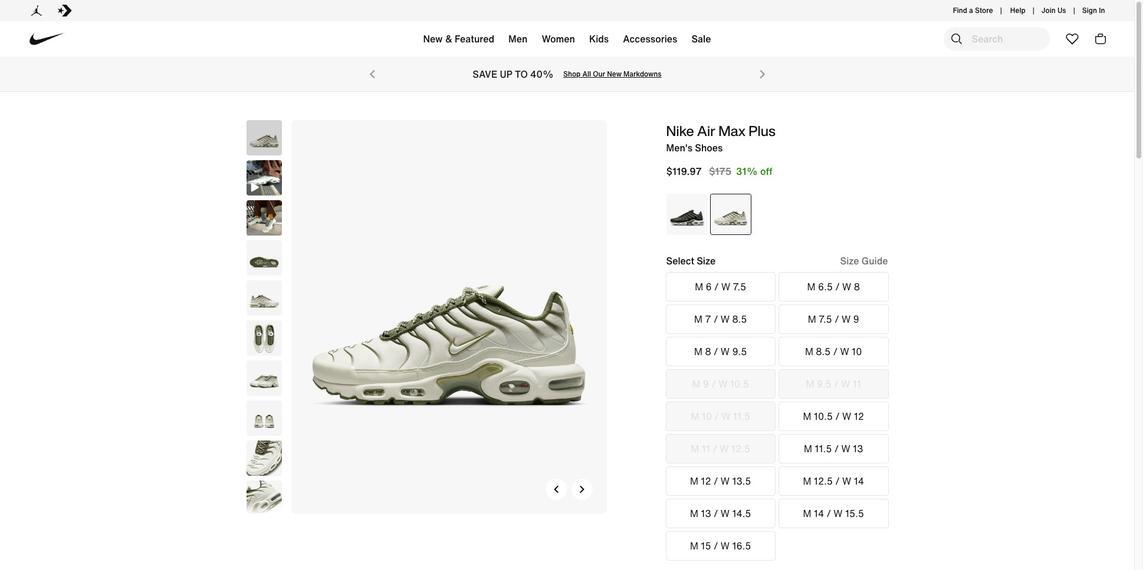 Task type: locate. For each thing, give the bounding box(es) containing it.
1 horizontal spatial |
[[1033, 5, 1035, 15]]

w down m 9.5 / w 11 at the bottom right
[[842, 410, 851, 424]]

size
[[697, 254, 716, 269], [840, 254, 859, 269]]

a
[[969, 5, 973, 15]]

1 horizontal spatial 9
[[853, 313, 859, 327]]

w down m 9 / w 10.5
[[722, 410, 731, 424]]

new
[[423, 32, 443, 46], [607, 69, 622, 79]]

m down m 7 / w 8.5
[[694, 345, 703, 359]]

1 horizontal spatial 11
[[853, 378, 861, 392]]

0 horizontal spatial 9
[[703, 378, 709, 392]]

m 9.5 / w 11
[[806, 378, 861, 392]]

/ up m 10 / w 11.5
[[712, 378, 716, 392]]

/ for 9.5
[[834, 378, 839, 392]]

14 down m 12.5 / w 14
[[814, 507, 824, 522]]

1 vertical spatial 11
[[702, 443, 710, 457]]

0 vertical spatial 8.5
[[732, 313, 747, 327]]

1 vertical spatial 7.5
[[819, 313, 832, 327]]

11 down m 10 / w 11.5
[[702, 443, 710, 457]]

nike air max plus men's shoes image
[[246, 120, 282, 156], [291, 120, 607, 515], [246, 201, 282, 236], [246, 241, 282, 276], [246, 281, 282, 316], [246, 321, 282, 356], [246, 361, 282, 396], [246, 401, 282, 436], [246, 441, 282, 477], [246, 481, 282, 517]]

w right 7
[[721, 313, 730, 327]]

0 vertical spatial new
[[423, 32, 443, 46]]

size left guide
[[840, 254, 859, 269]]

w up m 10.5 / w 12
[[841, 378, 850, 392]]

&
[[445, 32, 452, 46]]

13.5
[[732, 475, 751, 489]]

/ for 14
[[827, 507, 831, 522]]

w for 14
[[842, 475, 851, 489]]

2 | from the left
[[1033, 5, 1035, 15]]

| left join
[[1033, 5, 1035, 15]]

/ for 6.5
[[835, 280, 840, 294]]

11.5 up m 12.5 / w 14
[[815, 443, 832, 457]]

select size
[[666, 254, 716, 269]]

size right 'select' at the top right of the page
[[697, 254, 716, 269]]

/ up m 8.5 / w 10
[[835, 313, 839, 327]]

| for find a store
[[1000, 5, 1002, 15]]

0 vertical spatial 9
[[853, 313, 859, 327]]

m down m 10 / w 11.5
[[691, 443, 699, 457]]

w for 9.5
[[721, 345, 730, 359]]

12
[[854, 410, 864, 424], [701, 475, 711, 489]]

m for m 7.5 / w 9
[[808, 313, 816, 327]]

m down m 12.5 / w 14
[[803, 507, 811, 522]]

15.5
[[845, 507, 864, 522]]

/ up m 10.5 / w 12
[[834, 378, 839, 392]]

m up m 10.5 / w 12
[[806, 378, 814, 392]]

m down m 6.5 / w 8
[[808, 313, 816, 327]]

w right 6
[[721, 280, 730, 294]]

0 horizontal spatial 8.5
[[732, 313, 747, 327]]

13 up m 12.5 / w 14
[[853, 443, 863, 457]]

favorites image
[[1065, 32, 1079, 46]]

/ for 10
[[715, 410, 719, 424]]

1 vertical spatial 10.5
[[814, 410, 833, 424]]

guide
[[862, 254, 888, 269]]

1 vertical spatial 9.5
[[817, 378, 832, 392]]

w for 11.5
[[722, 410, 731, 424]]

m for m 13 / w 14.5
[[690, 507, 698, 522]]

m left 6.5
[[807, 280, 816, 294]]

/ for 11.5
[[834, 443, 839, 457]]

w up 15.5
[[842, 475, 851, 489]]

save up to 40%
[[473, 67, 554, 81]]

m 13 / w 14.5
[[690, 507, 751, 522]]

1 horizontal spatial 12.5
[[814, 475, 833, 489]]

accessories
[[623, 32, 677, 46]]

find
[[953, 5, 967, 15]]

/ for 8.5
[[833, 345, 838, 359]]

kids
[[589, 32, 609, 46]]

m 11.5 / w 13
[[804, 443, 863, 457]]

/ up m 12.5 / w 14
[[834, 443, 839, 457]]

9.5 up m 10.5 / w 12
[[817, 378, 832, 392]]

9
[[853, 313, 859, 327], [703, 378, 709, 392]]

m 8.5 / w 10
[[805, 345, 862, 359]]

1 horizontal spatial 13
[[853, 443, 863, 457]]

10
[[852, 345, 862, 359], [702, 410, 712, 424]]

8 down size guide at right
[[854, 280, 860, 294]]

women link
[[535, 25, 582, 58]]

11.5
[[733, 410, 750, 424], [815, 443, 832, 457]]

1 vertical spatial 8
[[705, 345, 711, 359]]

0 horizontal spatial 11.5
[[733, 410, 750, 424]]

new left &
[[423, 32, 443, 46]]

join
[[1042, 5, 1056, 15]]

7.5
[[733, 280, 746, 294], [819, 313, 832, 327]]

/ down m 9.5 / w 11 at the bottom right
[[835, 410, 840, 424]]

1 size from the left
[[697, 254, 716, 269]]

m for m 12.5 / w 14
[[803, 475, 811, 489]]

m 10.5 / w 12
[[803, 410, 864, 424]]

9 up m 10 / w 11.5
[[703, 378, 709, 392]]

w up m 8.5 / w 10
[[842, 313, 851, 327]]

1 vertical spatial 14
[[814, 507, 824, 522]]

10 up m 9.5 / w 11 at the bottom right
[[852, 345, 862, 359]]

14
[[854, 475, 864, 489], [814, 507, 824, 522]]

/ right 7
[[714, 313, 718, 327]]

9.5
[[732, 345, 747, 359], [817, 378, 832, 392]]

2 size from the left
[[840, 254, 859, 269]]

0 horizontal spatial 13
[[701, 507, 711, 522]]

1 vertical spatial 8.5
[[816, 345, 831, 359]]

0 horizontal spatial 10.5
[[730, 378, 749, 392]]

$119.97
[[666, 164, 702, 179]]

0 horizontal spatial |
[[1000, 5, 1002, 15]]

10.5
[[730, 378, 749, 392], [814, 410, 833, 424]]

accessories link
[[616, 25, 684, 58]]

12.5
[[731, 443, 750, 457], [814, 475, 833, 489]]

1 vertical spatial 10
[[702, 410, 712, 424]]

2 horizontal spatial |
[[1073, 5, 1075, 15]]

m up m 9.5 / w 11 at the bottom right
[[805, 345, 813, 359]]

m for m 12 / w 13.5
[[690, 475, 698, 489]]

/ left 14.5
[[714, 507, 718, 522]]

1 vertical spatial 11.5
[[815, 443, 832, 457]]

open search modal image
[[949, 32, 964, 46]]

11 up m 10.5 / w 12
[[853, 378, 861, 392]]

w up m 10 / w 11.5
[[719, 378, 728, 392]]

31%
[[736, 164, 758, 179]]

/ down m 10 / w 11.5
[[713, 443, 717, 457]]

/ for 11
[[713, 443, 717, 457]]

w left the 16.5
[[721, 540, 730, 554]]

1 horizontal spatial 7.5
[[819, 313, 832, 327]]

/ for 7
[[714, 313, 718, 327]]

| right us
[[1073, 5, 1075, 15]]

0 horizontal spatial 10
[[702, 410, 712, 424]]

previous image
[[552, 487, 559, 494]]

/ up m 14 / w 15.5
[[835, 475, 840, 489]]

m
[[695, 280, 703, 294], [807, 280, 816, 294], [694, 313, 703, 327], [808, 313, 816, 327], [694, 345, 703, 359], [805, 345, 813, 359], [692, 378, 700, 392], [806, 378, 814, 392], [691, 410, 699, 424], [803, 410, 811, 424], [691, 443, 699, 457], [804, 443, 812, 457], [690, 475, 698, 489], [803, 475, 811, 489], [690, 507, 698, 522], [803, 507, 811, 522], [690, 540, 698, 554]]

plus
[[749, 120, 776, 142]]

8 down 7
[[705, 345, 711, 359]]

15
[[701, 540, 711, 554]]

m 14 / w 15.5
[[803, 507, 864, 522]]

6
[[706, 280, 712, 294]]

8.5 right 7
[[732, 313, 747, 327]]

/
[[714, 280, 719, 294], [835, 280, 840, 294], [714, 313, 718, 327], [835, 313, 839, 327], [714, 345, 718, 359], [833, 345, 838, 359], [712, 378, 716, 392], [834, 378, 839, 392], [715, 410, 719, 424], [835, 410, 840, 424], [713, 443, 717, 457], [834, 443, 839, 457], [714, 475, 718, 489], [835, 475, 840, 489], [714, 507, 718, 522], [827, 507, 831, 522], [714, 540, 718, 554]]

m left 15
[[690, 540, 698, 554]]

w for 8.5
[[721, 313, 730, 327]]

w left 15.5
[[834, 507, 843, 522]]

/ right 15
[[714, 540, 718, 554]]

to
[[515, 67, 528, 81]]

12.5 down m 11.5 / w 13
[[814, 475, 833, 489]]

| left help
[[1000, 5, 1002, 15]]

12 down m 9.5 / w 11 at the bottom right
[[854, 410, 864, 424]]

10 down m 9 / w 10.5
[[702, 410, 712, 424]]

new right our
[[607, 69, 622, 79]]

0 horizontal spatial size
[[697, 254, 716, 269]]

0 vertical spatial 10
[[852, 345, 862, 359]]

w down m 7 / w 8.5
[[721, 345, 730, 359]]

1 vertical spatial 12
[[701, 475, 711, 489]]

nike
[[666, 120, 694, 142]]

w for 8
[[842, 280, 851, 294]]

/ down m 7 / w 8.5
[[714, 345, 718, 359]]

/ left 13.5
[[714, 475, 718, 489]]

m up m 11.5 / w 13
[[803, 410, 811, 424]]

w for 14.5
[[721, 507, 730, 522]]

w up m 12.5 / w 14
[[841, 443, 850, 457]]

0 vertical spatial 11.5
[[733, 410, 750, 424]]

max
[[719, 120, 746, 142]]

10.5 up m 11.5 / w 13
[[814, 410, 833, 424]]

/ down m 9 / w 10.5
[[715, 410, 719, 424]]

our
[[593, 69, 605, 79]]

w down m 10 / w 11.5
[[720, 443, 729, 457]]

13
[[853, 443, 863, 457], [701, 507, 711, 522]]

11
[[853, 378, 861, 392], [702, 443, 710, 457]]

10.5 up m 10 / w 11.5
[[730, 378, 749, 392]]

find a store
[[953, 5, 993, 15]]

m down m 11.5 / w 13
[[803, 475, 811, 489]]

menu bar
[[201, 24, 934, 59]]

in
[[1099, 5, 1105, 15]]

/ for 9
[[712, 378, 716, 392]]

w for 13
[[841, 443, 850, 457]]

0 horizontal spatial 12
[[701, 475, 711, 489]]

m left 6
[[695, 280, 703, 294]]

w up m 9.5 / w 11 at the bottom right
[[840, 345, 849, 359]]

|
[[1000, 5, 1002, 15], [1033, 5, 1035, 15], [1073, 5, 1075, 15]]

14 up 15.5
[[854, 475, 864, 489]]

w left 14.5
[[721, 507, 730, 522]]

0 vertical spatial 12.5
[[731, 443, 750, 457]]

m up m 10 / w 11.5
[[692, 378, 700, 392]]

m for m 9 / w 10.5
[[692, 378, 700, 392]]

size guide link
[[840, 254, 888, 269]]

1 horizontal spatial size
[[840, 254, 859, 269]]

w for 15.5
[[834, 507, 843, 522]]

sign
[[1082, 5, 1097, 15]]

11.5 down m 9 / w 10.5
[[733, 410, 750, 424]]

12.5 up 13.5
[[731, 443, 750, 457]]

m for m 7 / w 8.5
[[694, 313, 703, 327]]

air
[[697, 120, 716, 142]]

1 horizontal spatial 10
[[852, 345, 862, 359]]

1 horizontal spatial 11.5
[[815, 443, 832, 457]]

1 | from the left
[[1000, 5, 1002, 15]]

w for 9
[[842, 313, 851, 327]]

next image
[[578, 487, 585, 494]]

w
[[721, 280, 730, 294], [842, 280, 851, 294], [721, 313, 730, 327], [842, 313, 851, 327], [721, 345, 730, 359], [840, 345, 849, 359], [719, 378, 728, 392], [841, 378, 850, 392], [722, 410, 731, 424], [842, 410, 851, 424], [720, 443, 729, 457], [841, 443, 850, 457], [721, 475, 730, 489], [842, 475, 851, 489], [721, 507, 730, 522], [834, 507, 843, 522], [721, 540, 730, 554]]

7.5 right 6
[[733, 280, 746, 294]]

0 vertical spatial 8
[[854, 280, 860, 294]]

m 12.5 / w 14
[[803, 475, 864, 489]]

featured
[[455, 32, 494, 46]]

m for m 8 / w 9.5
[[694, 345, 703, 359]]

m up m 12.5 / w 14
[[804, 443, 812, 457]]

6.5
[[818, 280, 833, 294]]

shop
[[563, 69, 581, 79]]

12 down m 11 / w 12.5 at the bottom
[[701, 475, 711, 489]]

w right 6.5
[[842, 280, 851, 294]]

m down m 11 / w 12.5 at the bottom
[[690, 475, 698, 489]]

1 horizontal spatial 12
[[854, 410, 864, 424]]

/ up m 9.5 / w 11 at the bottom right
[[833, 345, 838, 359]]

/ left 15.5
[[827, 507, 831, 522]]

/ right 6
[[714, 280, 719, 294]]

m down m 9 / w 10.5
[[691, 410, 699, 424]]

w left 13.5
[[721, 475, 730, 489]]

1 horizontal spatial 10.5
[[814, 410, 833, 424]]

9.5 down m 7 / w 8.5
[[732, 345, 747, 359]]

new & featured
[[423, 32, 494, 46]]

8.5 up m 9.5 / w 11 at the bottom right
[[816, 345, 831, 359]]

sign in button
[[1082, 1, 1105, 21]]

0 horizontal spatial 12.5
[[731, 443, 750, 457]]

1 vertical spatial new
[[607, 69, 622, 79]]

off
[[760, 164, 772, 179]]

7.5 down 6.5
[[819, 313, 832, 327]]

/ for 15
[[714, 540, 718, 554]]

9 up m 8.5 / w 10
[[853, 313, 859, 327]]

/ right 6.5
[[835, 280, 840, 294]]

1 horizontal spatial 14
[[854, 475, 864, 489]]

8
[[854, 280, 860, 294], [705, 345, 711, 359]]

m for m 10 / w 11.5
[[691, 410, 699, 424]]

0 vertical spatial 9.5
[[732, 345, 747, 359]]

13 up 15
[[701, 507, 711, 522]]

1 vertical spatial 9
[[703, 378, 709, 392]]

0 vertical spatial 13
[[853, 443, 863, 457]]

men link
[[501, 25, 535, 58]]

0 horizontal spatial 11
[[702, 443, 710, 457]]

m for m 6 / w 7.5
[[695, 280, 703, 294]]

w for 12
[[842, 410, 851, 424]]

3 | from the left
[[1073, 5, 1075, 15]]

kids link
[[582, 25, 616, 58]]

7
[[705, 313, 711, 327]]

phantom/neutral olive/cargo khaki/phantom image
[[710, 194, 752, 235]]

8.5
[[732, 313, 747, 327], [816, 345, 831, 359]]

1 horizontal spatial 8
[[854, 280, 860, 294]]

m up m 15 / w 16.5
[[690, 507, 698, 522]]

m left 7
[[694, 313, 703, 327]]

$175
[[709, 164, 731, 179]]

/ for 12.5
[[835, 475, 840, 489]]

size guide
[[840, 254, 888, 269]]

0 vertical spatial 7.5
[[733, 280, 746, 294]]

sale link
[[684, 25, 718, 58]]



Task type: describe. For each thing, give the bounding box(es) containing it.
join us
[[1042, 5, 1066, 15]]

select
[[666, 254, 694, 269]]

0 horizontal spatial 14
[[814, 507, 824, 522]]

| for join us
[[1073, 5, 1075, 15]]

m for m 6.5 / w 8
[[807, 280, 816, 294]]

m 6 / w 7.5
[[695, 280, 746, 294]]

m for m 15 / w 16.5
[[690, 540, 698, 554]]

m 12 / w 13.5
[[690, 475, 751, 489]]

/ for 8
[[714, 345, 718, 359]]

m 6.5 / w 8
[[807, 280, 860, 294]]

0 vertical spatial 14
[[854, 475, 864, 489]]

m for m 11 / w 12.5
[[691, 443, 699, 457]]

$175 31% off
[[709, 164, 772, 179]]

w for 10
[[840, 345, 849, 359]]

/ for 10.5
[[835, 410, 840, 424]]

up
[[500, 67, 512, 81]]

40%
[[530, 67, 554, 81]]

w for 11
[[841, 378, 850, 392]]

cargo khaki/phantom/black image
[[666, 194, 708, 235]]

us
[[1058, 5, 1066, 15]]

shop all our new markdowns link
[[563, 69, 662, 79]]

w for 12.5
[[720, 443, 729, 457]]

/ for 7.5
[[835, 313, 839, 327]]

sign in
[[1082, 5, 1105, 15]]

store
[[975, 5, 993, 15]]

join us link
[[1042, 1, 1066, 21]]

0 horizontal spatial 8
[[705, 345, 711, 359]]

0 vertical spatial 10.5
[[730, 378, 749, 392]]

| for help
[[1033, 5, 1035, 15]]

14.5
[[732, 507, 751, 522]]

m 9 / w 10.5
[[692, 378, 749, 392]]

help link
[[1006, 3, 1030, 18]]

m 8 / w 9.5
[[694, 345, 747, 359]]

undefined image
[[246, 160, 282, 196]]

m for m 9.5 / w 11
[[806, 378, 814, 392]]

w for 13.5
[[721, 475, 730, 489]]

nike air max plus men's shoes
[[666, 120, 776, 155]]

all
[[582, 69, 591, 79]]

help
[[1010, 5, 1026, 15]]

women
[[542, 32, 575, 46]]

m 11 / w 12.5
[[691, 443, 750, 457]]

Search Products text field
[[943, 27, 1050, 51]]

w for 10.5
[[719, 378, 728, 392]]

menu bar containing new & featured
[[201, 24, 934, 59]]

1 vertical spatial 12.5
[[814, 475, 833, 489]]

m for m 14 / w 15.5
[[803, 507, 811, 522]]

/ for 6
[[714, 280, 719, 294]]

m for m 10.5 / w 12
[[803, 410, 811, 424]]

1 horizontal spatial 9.5
[[817, 378, 832, 392]]

1 horizontal spatial new
[[607, 69, 622, 79]]

converse image
[[58, 4, 72, 18]]

nike home page image
[[23, 16, 70, 62]]

/ for 12
[[714, 475, 718, 489]]

0 horizontal spatial 9.5
[[732, 345, 747, 359]]

/ for 13
[[714, 507, 718, 522]]

16.5
[[732, 540, 751, 554]]

new & featured link
[[416, 25, 501, 58]]

shoes
[[695, 141, 723, 155]]

men
[[509, 32, 528, 46]]

sale
[[692, 32, 711, 46]]

w for 7.5
[[721, 280, 730, 294]]

m 7 / w 8.5
[[694, 313, 747, 327]]

1 vertical spatial 13
[[701, 507, 711, 522]]

find a store link
[[951, 1, 995, 21]]

0 horizontal spatial new
[[423, 32, 443, 46]]

1 horizontal spatial 8.5
[[816, 345, 831, 359]]

w for 16.5
[[721, 540, 730, 554]]

m 7.5 / w 9
[[808, 313, 859, 327]]

m 15 / w 16.5
[[690, 540, 751, 554]]

markdowns
[[624, 69, 662, 79]]

shop all our new markdowns
[[563, 69, 662, 79]]

men's
[[666, 141, 693, 155]]

m for m 8.5 / w 10
[[805, 345, 813, 359]]

0 vertical spatial 12
[[854, 410, 864, 424]]

m for m 11.5 / w 13
[[804, 443, 812, 457]]

save
[[473, 67, 497, 81]]

0 horizontal spatial 7.5
[[733, 280, 746, 294]]

0 vertical spatial 11
[[853, 378, 861, 392]]

jordan image
[[29, 4, 43, 18]]

m 10 / w 11.5
[[691, 410, 750, 424]]



Task type: vqa. For each thing, say whether or not it's contained in the screenshot.
topmost 8
yes



